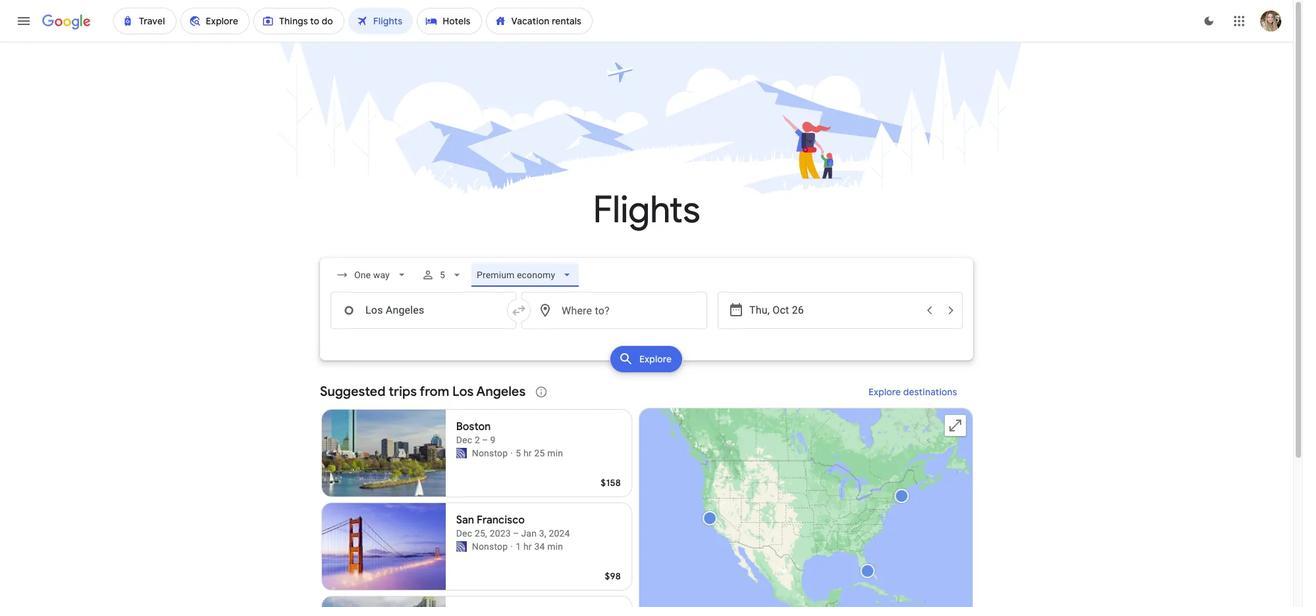 Task type: locate. For each thing, give the bounding box(es) containing it.
change appearance image
[[1193, 5, 1225, 37]]

0 vertical spatial explore
[[640, 354, 672, 365]]

min for san francisco
[[547, 542, 563, 553]]

1 vertical spatial nonstop
[[472, 542, 508, 553]]

min
[[547, 448, 563, 459], [547, 542, 563, 553]]

2024
[[549, 529, 570, 539]]

1 min from the top
[[547, 448, 563, 459]]

0 vertical spatial dec
[[456, 435, 472, 446]]

1 nonstop from the top
[[472, 448, 508, 459]]

 image
[[511, 541, 513, 554]]

1 hr 34 min
[[516, 542, 563, 553]]

explore inside flight search box
[[640, 354, 672, 365]]

1 horizontal spatial explore
[[869, 387, 901, 398]]

san
[[456, 514, 474, 528]]

None text field
[[331, 292, 516, 329]]

2 hr from the top
[[523, 542, 532, 553]]

nonstop down 2 – 9
[[472, 448, 508, 459]]

dec inside the san francisco dec 25, 2023 – jan 3, 2024
[[456, 529, 472, 539]]

0 vertical spatial nonstop
[[472, 448, 508, 459]]

5 inside 'popup button'
[[440, 270, 445, 281]]

hr
[[523, 448, 532, 459], [523, 542, 532, 553]]

explore destinations button
[[853, 377, 973, 408]]

san francisco dec 25, 2023 – jan 3, 2024
[[456, 514, 570, 539]]

1 vertical spatial min
[[547, 542, 563, 553]]

98 US dollars text field
[[605, 571, 621, 583]]

2 min from the top
[[547, 542, 563, 553]]

explore button
[[611, 346, 683, 373]]

1 vertical spatial 5
[[516, 448, 521, 459]]

hr for san francisco
[[523, 542, 532, 553]]

None field
[[331, 263, 413, 287], [471, 263, 579, 287], [331, 263, 413, 287], [471, 263, 579, 287]]

nonstop down 25,
[[472, 542, 508, 553]]

0 vertical spatial 5
[[440, 270, 445, 281]]

2023 – jan
[[490, 529, 537, 539]]

dec
[[456, 435, 472, 446], [456, 529, 472, 539]]

1 vertical spatial hr
[[523, 542, 532, 553]]

hr for boston
[[523, 448, 532, 459]]

2 dec from the top
[[456, 529, 472, 539]]

explore destinations
[[869, 387, 958, 398]]

0 vertical spatial hr
[[523, 448, 532, 459]]

5
[[440, 270, 445, 281], [516, 448, 521, 459]]

 image
[[511, 447, 513, 460]]

1 vertical spatial explore
[[869, 387, 901, 398]]

5 inside suggested trips from los angeles region
[[516, 448, 521, 459]]

united image
[[456, 448, 467, 459]]

hr left 25
[[523, 448, 532, 459]]

united image
[[456, 542, 467, 553]]

Flight search field
[[310, 258, 984, 377]]

dec down san
[[456, 529, 472, 539]]

0 vertical spatial min
[[547, 448, 563, 459]]

0 horizontal spatial explore
[[640, 354, 672, 365]]

dec up united icon
[[456, 435, 472, 446]]

explore
[[640, 354, 672, 365], [869, 387, 901, 398]]

Departure text field
[[749, 293, 918, 329]]

explore down where to? text box
[[640, 354, 672, 365]]

1 dec from the top
[[456, 435, 472, 446]]

nonstop for dec
[[472, 448, 508, 459]]

5 for 5 hr 25 min
[[516, 448, 521, 459]]

2 nonstop from the top
[[472, 542, 508, 553]]

5 hr 25 min
[[516, 448, 563, 459]]

2 – 9
[[475, 435, 496, 446]]

explore left destinations
[[869, 387, 901, 398]]

hr right "1"
[[523, 542, 532, 553]]

main menu image
[[16, 13, 32, 29]]

158 US dollars text field
[[601, 477, 621, 489]]

min down 2024 at the bottom of page
[[547, 542, 563, 553]]

nonstop
[[472, 448, 508, 459], [472, 542, 508, 553]]

1 horizontal spatial 5
[[516, 448, 521, 459]]

1 hr from the top
[[523, 448, 532, 459]]

1 vertical spatial dec
[[456, 529, 472, 539]]

explore for explore
[[640, 354, 672, 365]]

0 horizontal spatial 5
[[440, 270, 445, 281]]

explore inside suggested trips from los angeles region
[[869, 387, 901, 398]]

min right 25
[[547, 448, 563, 459]]



Task type: vqa. For each thing, say whether or not it's contained in the screenshot.
2024
yes



Task type: describe. For each thing, give the bounding box(es) containing it.
explore for explore destinations
[[869, 387, 901, 398]]

nonstop for francisco
[[472, 542, 508, 553]]

boston
[[456, 421, 491, 434]]

3,
[[539, 529, 546, 539]]

34
[[534, 542, 545, 553]]

suggested trips from los angeles
[[320, 384, 526, 400]]

25
[[534, 448, 545, 459]]

min for boston
[[547, 448, 563, 459]]

los
[[452, 384, 474, 400]]

angeles
[[476, 384, 526, 400]]

boston dec 2 – 9
[[456, 421, 496, 446]]

trips
[[389, 384, 417, 400]]

francisco
[[477, 514, 525, 528]]

Where to? text field
[[522, 292, 707, 329]]

1
[[516, 542, 521, 553]]

suggested
[[320, 384, 386, 400]]

5 for 5
[[440, 270, 445, 281]]

$158
[[601, 477, 621, 489]]

25,
[[475, 529, 487, 539]]

5 button
[[416, 259, 469, 291]]

destinations
[[903, 387, 958, 398]]

none text field inside flight search box
[[331, 292, 516, 329]]

suggested trips from los angeles region
[[320, 377, 973, 608]]

dec inside boston dec 2 – 9
[[456, 435, 472, 446]]

$98
[[605, 571, 621, 583]]

flights
[[593, 187, 700, 234]]

from
[[420, 384, 449, 400]]



